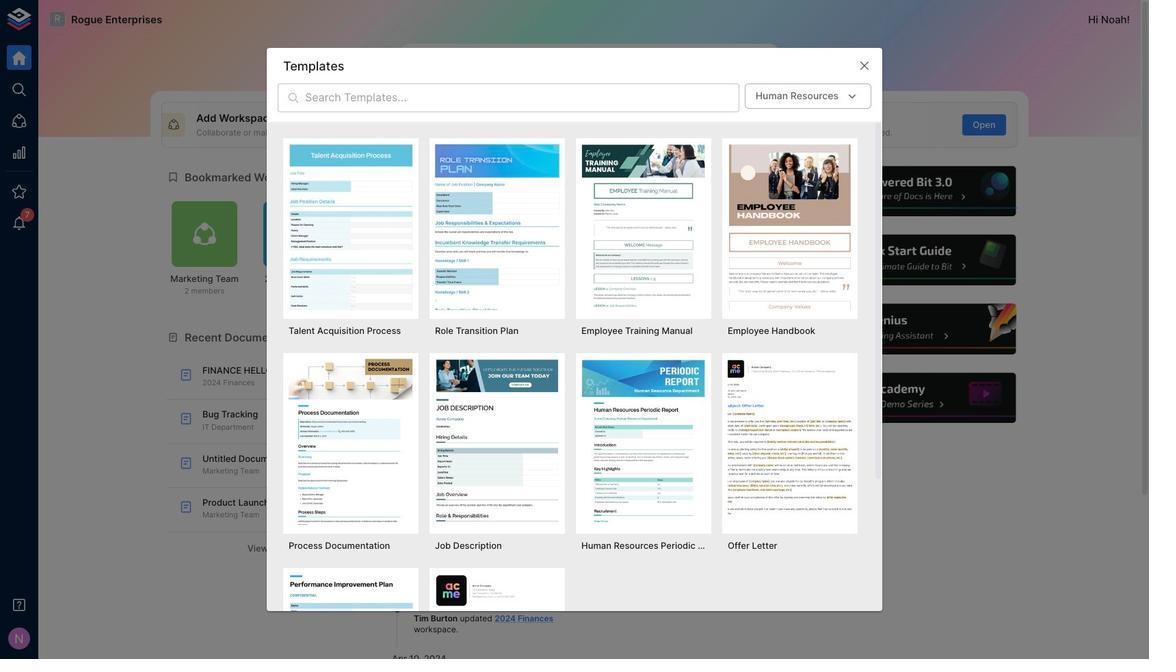 Task type: locate. For each thing, give the bounding box(es) containing it.
role transition plan image
[[435, 144, 560, 310]]

human resources periodic report image
[[582, 359, 706, 525]]

job description image
[[435, 359, 560, 525]]

dialog
[[267, 48, 883, 659]]

help image
[[812, 164, 1018, 218], [812, 233, 1018, 287], [812, 302, 1018, 356], [812, 371, 1018, 425]]

offer letter image
[[728, 359, 853, 525]]

4 help image from the top
[[812, 371, 1018, 425]]

process documentation image
[[289, 359, 413, 525]]



Task type: vqa. For each thing, say whether or not it's contained in the screenshot.
Lead Generation Plan
no



Task type: describe. For each thing, give the bounding box(es) containing it.
talent acquisition process image
[[289, 144, 413, 310]]

1 help image from the top
[[812, 164, 1018, 218]]

employee handbook image
[[728, 144, 853, 310]]

employee handbook acknowledgement form image
[[435, 574, 560, 659]]

Search Templates... text field
[[305, 84, 740, 112]]

2 help image from the top
[[812, 233, 1018, 287]]

employee training manual image
[[582, 144, 706, 310]]

3 help image from the top
[[812, 302, 1018, 356]]

performance improvement plan image
[[289, 574, 413, 659]]



